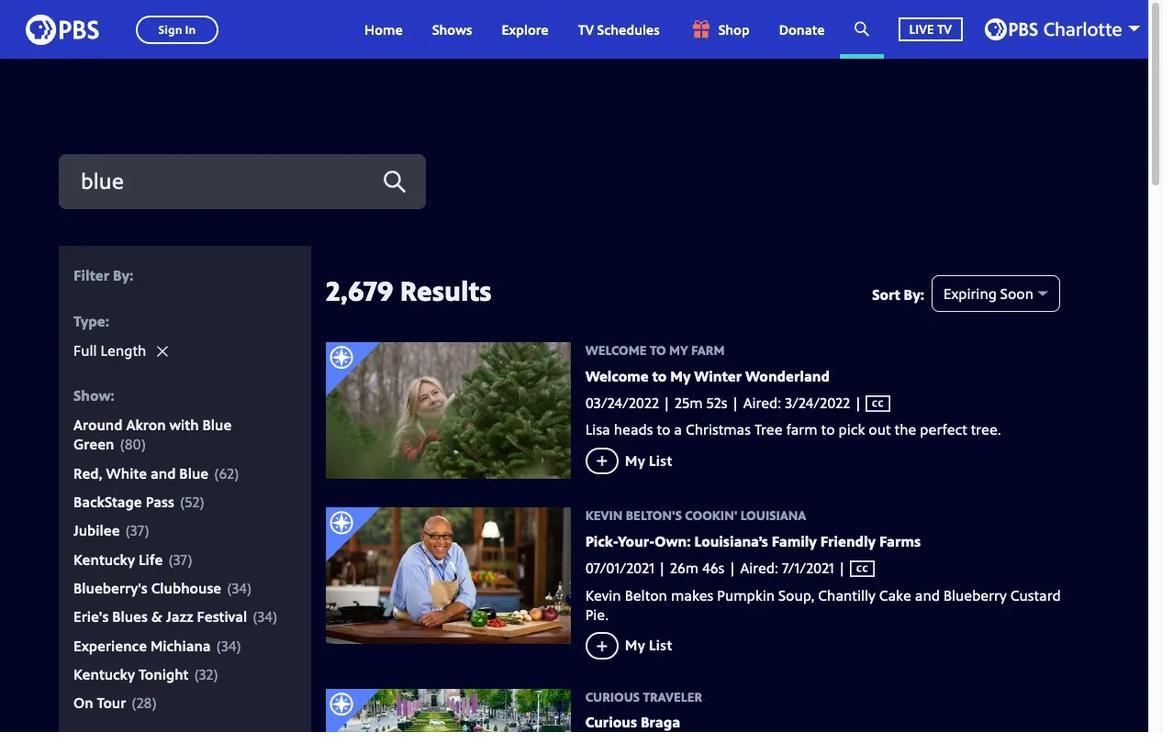 Task type: vqa. For each thing, say whether or not it's contained in the screenshot.
7/1/2021
yes



Task type: locate. For each thing, give the bounding box(es) containing it.
jubilee
[[73, 521, 120, 541]]

0 horizontal spatial by:
[[113, 265, 133, 285]]

1 vertical spatial welcome
[[585, 366, 649, 386]]

kevin down 07/01/2021
[[585, 585, 621, 605]]

3 passport image from the top
[[326, 689, 381, 732]]

tv left schedules
[[578, 20, 594, 39]]

1 vertical spatial :
[[111, 385, 115, 405]]

blue inside red, white and blue ( 62 ) backstage pass ( 52 ) jubilee ( 37 ) kentucky life ( 37 ) blueberry's clubhouse ( 34 ) erie's blues & jazz festival ( 34 ) experience michiana ( 34 ) kentucky tonight ( 32 ) on tour ( 28 )
[[179, 463, 208, 484]]

aired: down pick-your-own: louisiana's family friendly farms link
[[740, 558, 778, 579]]

1 kevin from the top
[[585, 507, 623, 524]]

and
[[151, 463, 176, 484], [915, 585, 940, 605]]

search image
[[854, 20, 869, 38]]

1 horizontal spatial by:
[[904, 284, 924, 304]]

( right tour
[[132, 693, 136, 714]]

by: for filter by:
[[113, 265, 133, 285]]

&
[[151, 607, 162, 627]]

christmas
[[686, 420, 751, 440]]

0 horizontal spatial :
[[105, 311, 109, 331]]

2 passport image from the top
[[326, 508, 381, 562]]

0 vertical spatial 37
[[130, 521, 145, 541]]

80
[[125, 435, 141, 455]]

live tv link
[[884, 0, 978, 59]]

1 vertical spatial 37
[[173, 550, 188, 570]]

perfect
[[920, 420, 967, 440]]

0 vertical spatial 34
[[232, 578, 247, 599]]

sort by:
[[872, 284, 924, 304]]

to left a
[[657, 420, 670, 440]]

kevin for kevin belton's cookin' louisiana pick-your-own: louisiana's family friendly farms
[[585, 507, 623, 524]]

home
[[364, 20, 403, 39]]

34 up festival
[[232, 578, 247, 599]]

0 vertical spatial welcome
[[585, 341, 647, 359]]

1 welcome from the top
[[585, 341, 647, 359]]

closed captions available element up the out
[[850, 393, 891, 413]]

custard
[[1010, 585, 1061, 605]]

37 up life
[[130, 521, 145, 541]]

0 vertical spatial aired:
[[743, 393, 781, 413]]

0 vertical spatial kentucky
[[73, 550, 135, 570]]

0 vertical spatial blue
[[202, 415, 232, 435]]

0 horizontal spatial 37
[[130, 521, 145, 541]]

around akron with blue green
[[73, 415, 232, 455]]

tv right live
[[937, 20, 952, 37]]

kentucky
[[73, 550, 135, 570], [73, 665, 135, 685]]

type :
[[73, 311, 109, 331]]

filter
[[73, 265, 109, 285]]

shop
[[718, 20, 750, 39]]

passport image
[[326, 342, 381, 397], [326, 508, 381, 562], [326, 689, 381, 732]]

( right life
[[168, 550, 173, 570]]

louisiana's
[[694, 531, 768, 552]]

0 vertical spatial closed captions available element
[[850, 393, 891, 413]]

: up around
[[111, 385, 115, 405]]

7/1/2021
[[782, 558, 834, 579]]

on
[[73, 693, 93, 714]]

52s
[[706, 393, 727, 413]]

2 vertical spatial 34
[[221, 636, 236, 656]]

( 80 )
[[120, 435, 146, 455]]

closed captions available element
[[850, 393, 891, 413], [834, 558, 875, 579]]

closed captions available element down friendly at bottom right
[[834, 558, 875, 579]]

to left pick
[[821, 420, 835, 440]]

1 passport image from the top
[[326, 342, 381, 397]]

2 vertical spatial passport image
[[326, 689, 381, 732]]

curious traveler link
[[585, 688, 1071, 706]]

1 horizontal spatial 37
[[173, 550, 188, 570]]

0 horizontal spatial and
[[151, 463, 176, 484]]

aired:
[[743, 393, 781, 413], [740, 558, 778, 579]]

pbs image
[[26, 9, 99, 50]]

aired: up tree
[[743, 393, 781, 413]]

tv schedules
[[578, 20, 660, 39]]

| left "25m"
[[663, 393, 671, 413]]

red,
[[73, 463, 103, 484]]

kevin up pick-
[[585, 507, 623, 524]]

tv
[[937, 20, 952, 37], [578, 20, 594, 39]]

my up "25m"
[[670, 366, 691, 386]]

(
[[120, 435, 125, 455], [214, 463, 219, 484], [180, 492, 185, 512], [125, 521, 130, 541], [168, 550, 173, 570], [227, 578, 232, 599], [253, 607, 257, 627], [216, 636, 221, 656], [194, 665, 199, 685], [132, 693, 136, 714]]

white
[[106, 463, 147, 484]]

by: right sort
[[904, 284, 924, 304]]

blue for and
[[179, 463, 208, 484]]

pick-your-own: louisiana's family friendly farms link
[[585, 531, 921, 552]]

1 kentucky from the top
[[73, 550, 135, 570]]

filter by:
[[73, 265, 133, 285]]

0 horizontal spatial tv
[[578, 20, 594, 39]]

kevin belton's cookin' louisiana pick-your-own: louisiana's family friendly farms
[[585, 507, 921, 552]]

28
[[136, 693, 152, 714]]

kentucky up blueberry's
[[73, 550, 135, 570]]

michiana
[[150, 636, 211, 656]]

and inside kevin belton makes pumpkin soup, chantilly cake and blueberry custard pie.
[[915, 585, 940, 605]]

results
[[400, 272, 492, 309]]

my
[[669, 341, 688, 359], [670, 366, 691, 386]]

cake
[[879, 585, 911, 605]]

1 vertical spatial closed captions available element
[[834, 558, 875, 579]]

1 vertical spatial and
[[915, 585, 940, 605]]

:
[[105, 311, 109, 331], [111, 385, 115, 405]]

aired: for wonderland
[[743, 393, 781, 413]]

blue up 52 at the left of the page
[[179, 463, 208, 484]]

( right jubilee
[[125, 521, 130, 541]]

1 vertical spatial kentucky
[[73, 665, 135, 685]]

by: for sort by:
[[904, 284, 924, 304]]

blue inside around akron with blue green
[[202, 415, 232, 435]]

2,679
[[326, 272, 393, 309]]

friendly
[[820, 531, 876, 552]]

aired: for family
[[740, 558, 778, 579]]

blueberry
[[943, 585, 1007, 605]]

| right 46s
[[728, 558, 737, 579]]

1 horizontal spatial tv
[[937, 20, 952, 37]]

shop link
[[674, 0, 764, 59]]

03/24/2022 | 25m 52s | aired: 3/24/2022
[[585, 393, 850, 413]]

( right festival
[[253, 607, 257, 627]]

kevin
[[585, 507, 623, 524], [585, 585, 621, 605]]

welcome
[[585, 341, 647, 359], [585, 366, 649, 386]]

0 vertical spatial and
[[151, 463, 176, 484]]

red, white and blue ( 62 ) backstage pass ( 52 ) jubilee ( 37 ) kentucky life ( 37 ) blueberry's clubhouse ( 34 ) erie's blues & jazz festival ( 34 ) experience michiana ( 34 ) kentucky tonight ( 32 ) on tour ( 28 )
[[73, 463, 278, 714]]

tour
[[97, 693, 126, 714]]

1 vertical spatial blue
[[179, 463, 208, 484]]

kevin inside the kevin belton's cookin' louisiana pick-your-own: louisiana's family friendly farms
[[585, 507, 623, 524]]

my left farm
[[669, 341, 688, 359]]

winter
[[694, 366, 742, 386]]

46s
[[702, 558, 724, 579]]

1 vertical spatial kevin
[[585, 585, 621, 605]]

curious braga image
[[326, 689, 571, 732]]

1 vertical spatial aired:
[[740, 558, 778, 579]]

1 horizontal spatial :
[[111, 385, 115, 405]]

: up full length
[[105, 311, 109, 331]]

( down festival
[[216, 636, 221, 656]]

kentucky down the "experience"
[[73, 665, 135, 685]]

|
[[663, 393, 671, 413], [731, 393, 739, 413], [850, 393, 866, 413], [658, 558, 666, 579], [728, 558, 737, 579], [834, 558, 850, 579]]

to left farm
[[650, 341, 666, 359]]

by:
[[113, 265, 133, 285], [904, 284, 924, 304]]

tree.
[[971, 420, 1001, 440]]

tv schedules link
[[563, 0, 674, 59]]

show :
[[73, 385, 115, 405]]

to up 03/24/2022 in the right of the page
[[652, 366, 667, 386]]

blue for with
[[202, 415, 232, 435]]

: for type :
[[105, 311, 109, 331]]

1 horizontal spatial and
[[915, 585, 940, 605]]

37
[[130, 521, 145, 541], [173, 550, 188, 570]]

blue right with
[[202, 415, 232, 435]]

1 vertical spatial passport image
[[326, 508, 381, 562]]

pass
[[146, 492, 174, 512]]

the
[[895, 420, 916, 440]]

and up pass
[[151, 463, 176, 484]]

37 up clubhouse
[[173, 550, 188, 570]]

blue
[[202, 415, 232, 435], [179, 463, 208, 484]]

to
[[650, 341, 666, 359], [652, 366, 667, 386], [657, 420, 670, 440], [821, 420, 835, 440]]

34 right festival
[[257, 607, 273, 627]]

pie.
[[585, 605, 609, 625]]

25m
[[675, 393, 703, 413]]

kevin inside kevin belton makes pumpkin soup, chantilly cake and blueberry custard pie.
[[585, 585, 621, 605]]

0 vertical spatial kevin
[[585, 507, 623, 524]]

by: right filter on the left of page
[[113, 265, 133, 285]]

lisa
[[585, 420, 610, 440]]

belton's
[[626, 507, 682, 524]]

blueberry's
[[73, 578, 148, 599]]

| up pick
[[850, 393, 866, 413]]

Search search field
[[59, 154, 426, 209]]

kevin for kevin belton makes pumpkin soup, chantilly cake and blueberry custard pie.
[[585, 585, 621, 605]]

2 kevin from the top
[[585, 585, 621, 605]]

07/01/2021
[[585, 558, 654, 579]]

0 vertical spatial :
[[105, 311, 109, 331]]

and right cake
[[915, 585, 940, 605]]

34 down festival
[[221, 636, 236, 656]]

pick-your-own: louisiana's family friendly farms image
[[326, 508, 571, 645]]

0 vertical spatial passport image
[[326, 342, 381, 397]]

closed captions available element for 03/24/2022 | 25m 52s | aired: 3/24/2022
[[850, 393, 891, 413]]

green
[[73, 435, 114, 455]]



Task type: describe. For each thing, give the bounding box(es) containing it.
out
[[869, 420, 891, 440]]

full
[[73, 341, 97, 361]]

32
[[199, 665, 213, 685]]

( right green
[[120, 435, 125, 455]]

full length
[[73, 341, 146, 361]]

live tv
[[909, 20, 952, 37]]

donate
[[779, 20, 825, 39]]

26m
[[670, 558, 699, 579]]

welcome to my farm welcome to my winter wonderland
[[585, 341, 830, 386]]

a
[[674, 420, 682, 440]]

akron
[[126, 415, 166, 435]]

pick-
[[585, 531, 618, 552]]

belton
[[625, 585, 667, 605]]

pick
[[839, 420, 865, 440]]

own:
[[655, 531, 691, 552]]

home link
[[350, 0, 418, 59]]

around
[[73, 415, 122, 435]]

welcome to my winter wonderland image
[[326, 342, 571, 479]]

3/24/2022
[[785, 393, 850, 413]]

: for show :
[[111, 385, 115, 405]]

chantilly
[[818, 585, 875, 605]]

( up festival
[[227, 578, 232, 599]]

farm
[[786, 420, 817, 440]]

explore
[[502, 20, 549, 39]]

tv inside tv schedules link
[[578, 20, 594, 39]]

family
[[772, 531, 817, 552]]

( down michiana
[[194, 665, 199, 685]]

| right 52s
[[731, 393, 739, 413]]

passport image for welcome to my winter wonderland
[[326, 342, 381, 397]]

62
[[219, 463, 234, 484]]

1 vertical spatial my
[[670, 366, 691, 386]]

( down around akron with blue green on the left bottom of the page
[[214, 463, 219, 484]]

| left 26m at the bottom right of page
[[658, 558, 666, 579]]

passport image for pick-your-own: louisiana's family friendly farms
[[326, 508, 381, 562]]

sort
[[872, 284, 900, 304]]

pumpkin
[[717, 585, 775, 605]]

welcome to my farm link
[[585, 341, 1071, 359]]

full length button
[[73, 341, 168, 361]]

and inside red, white and blue ( 62 ) backstage pass ( 52 ) jubilee ( 37 ) kentucky life ( 37 ) blueberry's clubhouse ( 34 ) erie's blues & jazz festival ( 34 ) experience michiana ( 34 ) kentucky tonight ( 32 ) on tour ( 28 )
[[151, 463, 176, 484]]

clubhouse
[[151, 578, 221, 599]]

length
[[100, 341, 146, 361]]

tree
[[754, 420, 783, 440]]

traveler
[[643, 688, 702, 706]]

louisiana
[[741, 507, 806, 524]]

explore link
[[487, 0, 563, 59]]

heads
[[614, 420, 653, 440]]

experience
[[73, 636, 147, 656]]

2 kentucky from the top
[[73, 665, 135, 685]]

52
[[185, 492, 200, 512]]

cookin'
[[685, 507, 737, 524]]

farms
[[879, 531, 921, 552]]

soup,
[[778, 585, 814, 605]]

0 vertical spatial my
[[669, 341, 688, 359]]

pbs charlotte image
[[985, 18, 1122, 40]]

with
[[169, 415, 199, 435]]

closed captions available element for 07/01/2021 | 26m 46s | aired: 7/1/2021
[[834, 558, 875, 579]]

2 welcome from the top
[[585, 366, 649, 386]]

curious
[[585, 688, 640, 706]]

kevin belton's cookin' louisiana link
[[585, 507, 1071, 525]]

donate link
[[764, 0, 840, 59]]

type
[[73, 311, 105, 331]]

show
[[73, 385, 111, 405]]

wonderland
[[745, 366, 830, 386]]

blues
[[112, 607, 148, 627]]

jazz
[[166, 607, 193, 627]]

tonight
[[139, 665, 189, 685]]

makes
[[671, 585, 713, 605]]

2,679 results
[[326, 272, 492, 309]]

festival
[[197, 607, 247, 627]]

1 vertical spatial 34
[[257, 607, 273, 627]]

( right pass
[[180, 492, 185, 512]]

03/24/2022
[[585, 393, 659, 413]]

backstage
[[73, 492, 142, 512]]

tv inside live tv link
[[937, 20, 952, 37]]

live
[[909, 20, 934, 37]]

welcome to my winter wonderland link
[[585, 366, 830, 386]]

lisa heads to a christmas tree farm to pick out the perfect tree.
[[585, 420, 1001, 440]]

erie's
[[73, 607, 109, 627]]

shows link
[[418, 0, 487, 59]]

your-
[[618, 531, 655, 552]]

| up chantilly
[[834, 558, 850, 579]]

schedules
[[597, 20, 660, 39]]

farm
[[691, 341, 725, 359]]

curious traveler
[[585, 688, 702, 706]]



